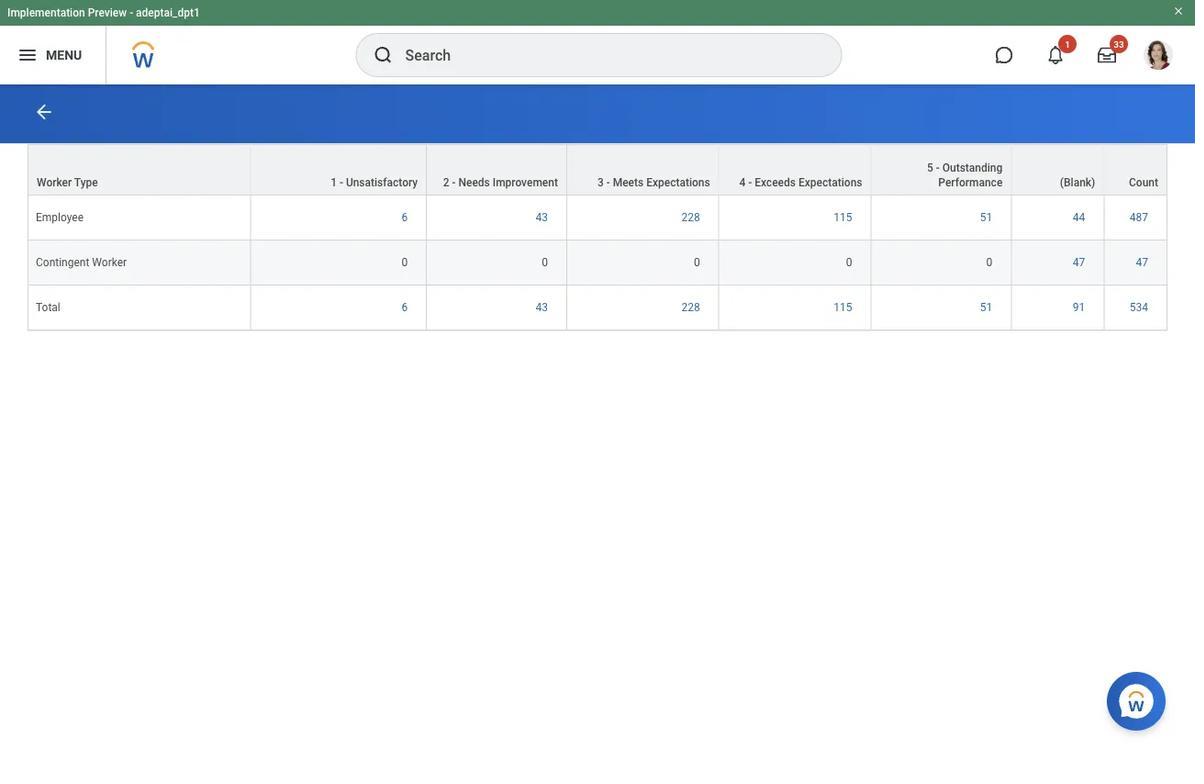 Task type: locate. For each thing, give the bounding box(es) containing it.
1 43 button from the top
[[536, 210, 551, 225]]

115
[[834, 211, 852, 224], [834, 301, 852, 314]]

worker right contingent
[[92, 256, 127, 269]]

1 51 button from the top
[[980, 210, 995, 225]]

1 vertical spatial 115 button
[[834, 300, 855, 315]]

1 vertical spatial 115
[[834, 301, 852, 314]]

close environment banner image
[[1173, 6, 1184, 17]]

inbox large image
[[1098, 46, 1116, 64]]

0 vertical spatial 228
[[682, 211, 700, 224]]

implementation preview -   adeptai_dpt1
[[7, 6, 200, 19]]

- inside 2 - needs improvement popup button
[[452, 176, 456, 189]]

0 vertical spatial 115
[[834, 211, 852, 224]]

performance
[[938, 176, 1003, 189]]

0 horizontal spatial 1
[[331, 176, 337, 189]]

1 vertical spatial 6
[[402, 301, 408, 314]]

0
[[402, 256, 408, 269], [542, 256, 548, 269], [694, 256, 700, 269], [846, 256, 852, 269], [986, 256, 993, 269]]

1 horizontal spatial 1
[[1065, 39, 1070, 50]]

91 button
[[1073, 300, 1088, 315]]

1 right notifications large icon
[[1065, 39, 1070, 50]]

main content containing 5 - outstanding performance
[[0, 84, 1195, 341]]

improvement
[[493, 176, 558, 189]]

1 horizontal spatial 47
[[1136, 256, 1148, 269]]

worker
[[37, 176, 72, 189], [92, 256, 127, 269]]

- for 1 - unsatisfactory
[[340, 176, 343, 189]]

expectations right meets
[[646, 176, 710, 189]]

1
[[1065, 39, 1070, 50], [331, 176, 337, 189]]

2 115 from the top
[[834, 301, 852, 314]]

228
[[682, 211, 700, 224], [682, 301, 700, 314]]

- inside 3 - meets expectations popup button
[[606, 176, 610, 189]]

1 228 button from the top
[[682, 210, 703, 225]]

main content
[[0, 84, 1195, 341]]

1 vertical spatial 43 button
[[536, 300, 551, 315]]

2 43 from the top
[[536, 301, 548, 314]]

- right 4
[[748, 176, 752, 189]]

3 row from the top
[[28, 240, 1168, 285]]

115 for 44
[[834, 211, 852, 224]]

expectations for 4 - exceeds expectations
[[799, 176, 862, 189]]

33
[[1114, 39, 1124, 50]]

1 6 button from the top
[[402, 210, 410, 225]]

1 horizontal spatial 47 button
[[1136, 255, 1151, 270]]

worker type button
[[28, 145, 250, 195]]

44
[[1073, 211, 1085, 224]]

1 vertical spatial 6 button
[[402, 300, 410, 315]]

51 button for 91
[[980, 300, 995, 315]]

0 vertical spatial 6 button
[[402, 210, 410, 225]]

0 vertical spatial 1
[[1065, 39, 1070, 50]]

0 vertical spatial worker
[[37, 176, 72, 189]]

2 - needs improvement
[[443, 176, 558, 189]]

1 43 from the top
[[536, 211, 548, 224]]

228 button
[[682, 210, 703, 225], [682, 300, 703, 315]]

5 0 button from the left
[[986, 255, 995, 270]]

1 115 button from the top
[[834, 210, 855, 225]]

1 47 from the left
[[1073, 256, 1085, 269]]

47 button up 91
[[1073, 255, 1088, 270]]

- for 3 - meets expectations
[[606, 176, 610, 189]]

1 horizontal spatial expectations
[[799, 176, 862, 189]]

1 vertical spatial 228
[[682, 301, 700, 314]]

2 6 from the top
[[402, 301, 408, 314]]

1 vertical spatial 228 button
[[682, 300, 703, 315]]

1 vertical spatial 51
[[980, 301, 993, 314]]

0 vertical spatial 43 button
[[536, 210, 551, 225]]

1 horizontal spatial worker
[[92, 256, 127, 269]]

2 47 from the left
[[1136, 256, 1148, 269]]

43 button for total
[[536, 300, 551, 315]]

2
[[443, 176, 449, 189]]

47 down '487' button
[[1136, 256, 1148, 269]]

1 47 button from the left
[[1073, 255, 1088, 270]]

115 for 91
[[834, 301, 852, 314]]

1 inside 'popup button'
[[331, 176, 337, 189]]

2 43 button from the top
[[536, 300, 551, 315]]

- inside 1 - unsatisfactory 'popup button'
[[340, 176, 343, 189]]

0 horizontal spatial expectations
[[646, 176, 710, 189]]

needs
[[458, 176, 490, 189]]

1 vertical spatial 43
[[536, 301, 548, 314]]

4 0 button from the left
[[846, 255, 855, 270]]

worker inside contingent worker element
[[92, 256, 127, 269]]

- right preview
[[130, 6, 133, 19]]

0 vertical spatial 6
[[402, 211, 408, 224]]

2 6 button from the top
[[402, 300, 410, 315]]

menu banner
[[0, 0, 1195, 84]]

1 115 from the top
[[834, 211, 852, 224]]

2 115 button from the top
[[834, 300, 855, 315]]

0 vertical spatial 115 button
[[834, 210, 855, 225]]

1 - unsatisfactory
[[331, 176, 418, 189]]

- left unsatisfactory
[[340, 176, 343, 189]]

1 228 from the top
[[682, 211, 700, 224]]

0 horizontal spatial 47
[[1073, 256, 1085, 269]]

- for 5 - outstanding performance
[[936, 162, 940, 174]]

employee
[[36, 211, 84, 224]]

1 51 from the top
[[980, 211, 993, 224]]

worker left "type"
[[37, 176, 72, 189]]

previous page image
[[33, 101, 55, 123]]

row containing contingent worker
[[28, 240, 1168, 285]]

expectations
[[646, 176, 710, 189], [799, 176, 862, 189]]

115 button for 91
[[834, 300, 855, 315]]

2 51 from the top
[[980, 301, 993, 314]]

- inside 4 - exceeds expectations popup button
[[748, 176, 752, 189]]

1 6 from the top
[[402, 211, 408, 224]]

6 button for total
[[402, 300, 410, 315]]

1 vertical spatial 51 button
[[980, 300, 995, 315]]

- right 3
[[606, 176, 610, 189]]

1 inside button
[[1065, 39, 1070, 50]]

2 0 from the left
[[542, 256, 548, 269]]

5 - outstanding performance
[[927, 162, 1003, 189]]

487 button
[[1130, 210, 1151, 225]]

6 for employee
[[402, 211, 408, 224]]

(blank) button
[[1012, 145, 1104, 195]]

2 228 button from the top
[[682, 300, 703, 315]]

0 horizontal spatial worker
[[37, 176, 72, 189]]

1 left unsatisfactory
[[331, 176, 337, 189]]

228 for 44
[[682, 211, 700, 224]]

1 for 1
[[1065, 39, 1070, 50]]

expectations right exceeds
[[799, 176, 862, 189]]

47 button down '487' button
[[1136, 255, 1151, 270]]

43 button for employee
[[536, 210, 551, 225]]

33 button
[[1087, 35, 1128, 75]]

2 expectations from the left
[[799, 176, 862, 189]]

0 vertical spatial 51
[[980, 211, 993, 224]]

row
[[28, 144, 1168, 196], [28, 196, 1168, 240], [28, 240, 1168, 285], [28, 285, 1168, 330]]

count
[[1129, 176, 1158, 189]]

2 228 from the top
[[682, 301, 700, 314]]

43
[[536, 211, 548, 224], [536, 301, 548, 314]]

6 for total
[[402, 301, 408, 314]]

51 button down performance
[[980, 210, 995, 225]]

228 button for 91
[[682, 300, 703, 315]]

0 vertical spatial 43
[[536, 211, 548, 224]]

-
[[130, 6, 133, 19], [936, 162, 940, 174], [340, 176, 343, 189], [452, 176, 456, 189], [606, 176, 610, 189], [748, 176, 752, 189]]

115 button
[[834, 210, 855, 225], [834, 300, 855, 315]]

1 0 from the left
[[402, 256, 408, 269]]

- inside 5 - outstanding performance
[[936, 162, 940, 174]]

menu button
[[0, 26, 106, 84]]

1 vertical spatial 1
[[331, 176, 337, 189]]

2 row from the top
[[28, 196, 1168, 240]]

2 51 button from the top
[[980, 300, 995, 315]]

- right "2"
[[452, 176, 456, 189]]

1 for 1 - unsatisfactory
[[331, 176, 337, 189]]

43 button
[[536, 210, 551, 225], [536, 300, 551, 315]]

6
[[402, 211, 408, 224], [402, 301, 408, 314]]

1 expectations from the left
[[646, 176, 710, 189]]

47 button
[[1073, 255, 1088, 270], [1136, 255, 1151, 270]]

search image
[[372, 44, 394, 66]]

4 row from the top
[[28, 285, 1168, 330]]

534 button
[[1130, 300, 1151, 315]]

- right 5
[[936, 162, 940, 174]]

51 button
[[980, 210, 995, 225], [980, 300, 995, 315]]

1 vertical spatial worker
[[92, 256, 127, 269]]

487
[[1130, 211, 1148, 224]]

0 vertical spatial 51 button
[[980, 210, 995, 225]]

47 down 44 button at the top right
[[1073, 256, 1085, 269]]

47
[[1073, 256, 1085, 269], [1136, 256, 1148, 269]]

employee element
[[36, 207, 84, 224]]

91
[[1073, 301, 1085, 314]]

worker type
[[37, 176, 98, 189]]

51
[[980, 211, 993, 224], [980, 301, 993, 314]]

0 vertical spatial 228 button
[[682, 210, 703, 225]]

0 horizontal spatial 47 button
[[1073, 255, 1088, 270]]

4
[[739, 176, 746, 189]]

1 row from the top
[[28, 144, 1168, 196]]

0 button
[[402, 255, 410, 270], [542, 255, 551, 270], [694, 255, 703, 270], [846, 255, 855, 270], [986, 255, 995, 270]]

Search Workday  search field
[[405, 35, 804, 75]]

6 button
[[402, 210, 410, 225], [402, 300, 410, 315]]

51 button left 91
[[980, 300, 995, 315]]



Task type: vqa. For each thing, say whether or not it's contained in the screenshot.
487 button
yes



Task type: describe. For each thing, give the bounding box(es) containing it.
3 0 button from the left
[[694, 255, 703, 270]]

115 button for 44
[[834, 210, 855, 225]]

3 0 from the left
[[694, 256, 700, 269]]

contingent
[[36, 256, 89, 269]]

preview
[[88, 6, 127, 19]]

count button
[[1105, 145, 1167, 195]]

43 for total
[[536, 301, 548, 314]]

534
[[1130, 301, 1148, 314]]

- for 4 - exceeds expectations
[[748, 176, 752, 189]]

exceeds
[[755, 176, 796, 189]]

3 - meets expectations button
[[567, 145, 718, 195]]

notifications large image
[[1046, 46, 1065, 64]]

outstanding
[[942, 162, 1003, 174]]

4 0 from the left
[[846, 256, 852, 269]]

contingent worker
[[36, 256, 127, 269]]

profile logan mcneil image
[[1144, 40, 1173, 74]]

2 0 button from the left
[[542, 255, 551, 270]]

228 for 91
[[682, 301, 700, 314]]

menu
[[46, 47, 82, 63]]

total element
[[36, 297, 60, 314]]

43 for employee
[[536, 211, 548, 224]]

2 47 button from the left
[[1136, 255, 1151, 270]]

meets
[[613, 176, 644, 189]]

- for 2 - needs improvement
[[452, 176, 456, 189]]

- inside menu banner
[[130, 6, 133, 19]]

worker inside worker type popup button
[[37, 176, 72, 189]]

row containing 5 - outstanding performance
[[28, 144, 1168, 196]]

4 - exceeds expectations button
[[719, 145, 871, 195]]

1 - unsatisfactory button
[[251, 145, 426, 195]]

unsatisfactory
[[346, 176, 418, 189]]

2 - needs improvement button
[[427, 145, 566, 195]]

3
[[597, 176, 604, 189]]

51 button for 44
[[980, 210, 995, 225]]

51 for 44
[[980, 211, 993, 224]]

5
[[927, 162, 933, 174]]

expectations for 3 - meets expectations
[[646, 176, 710, 189]]

5 - outstanding performance button
[[872, 145, 1011, 195]]

1 button
[[1035, 35, 1077, 75]]

row containing total
[[28, 285, 1168, 330]]

44 button
[[1073, 210, 1088, 225]]

justify image
[[17, 44, 39, 66]]

(blank)
[[1060, 176, 1095, 189]]

51 for 91
[[980, 301, 993, 314]]

contingent worker element
[[36, 252, 127, 269]]

adeptai_dpt1
[[136, 6, 200, 19]]

type
[[74, 176, 98, 189]]

1 0 button from the left
[[402, 255, 410, 270]]

3 - meets expectations
[[597, 176, 710, 189]]

4 - exceeds expectations
[[739, 176, 862, 189]]

228 button for 44
[[682, 210, 703, 225]]

row containing employee
[[28, 196, 1168, 240]]

6 button for employee
[[402, 210, 410, 225]]

total
[[36, 301, 60, 314]]

implementation
[[7, 6, 85, 19]]

5 0 from the left
[[986, 256, 993, 269]]



